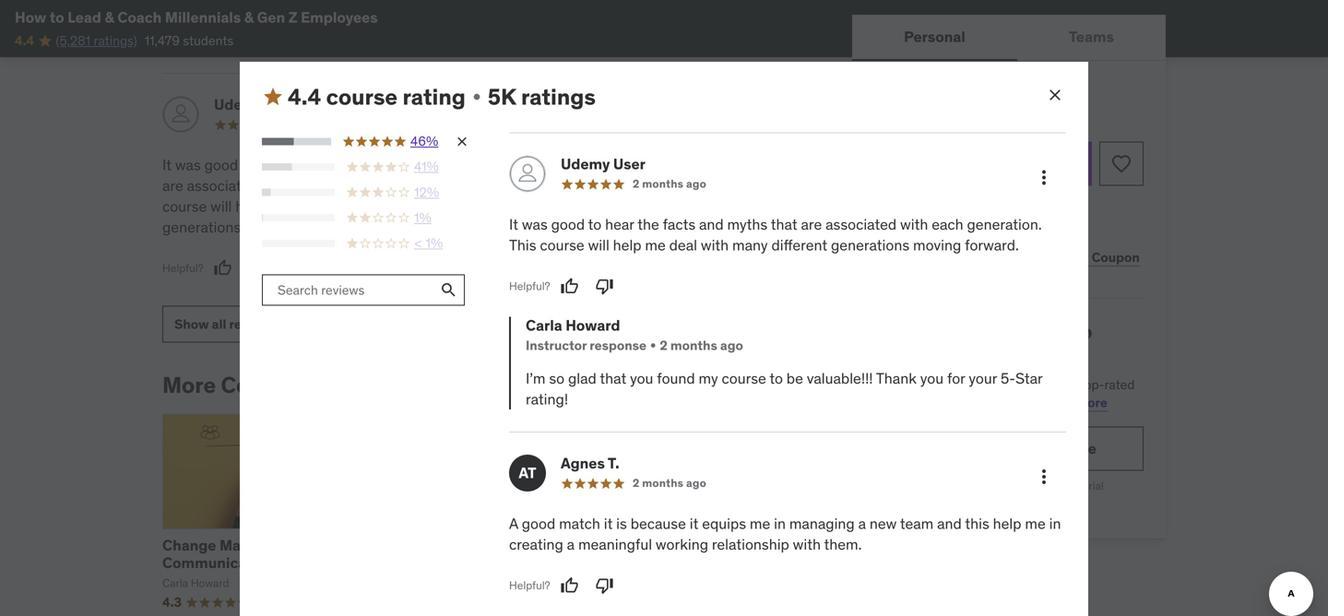 Task type: describe. For each thing, give the bounding box(es) containing it.
mark review by joy l. as unhelpful image
[[249, 19, 267, 37]]

for inside i'm so glad that you found my course to be valuable!!! thank you for your 5-star rating!
[[948, 369, 966, 388]]

management for how
[[220, 536, 312, 555]]

day
[[949, 201, 968, 216]]

improve your public speaking & presentation skills!! link
[[603, 536, 792, 590]]

mark review by udemy user as unhelpful image
[[596, 277, 614, 296]]

that for it was good to hear the facts and myths that are associated with each generation.  this course will help me deal with many different generations moving forward.
[[424, 156, 451, 175]]

5k
[[488, 83, 516, 111]]

all
[[212, 316, 226, 333]]

0 horizontal spatial a
[[500, 156, 509, 175]]

30-day money-back guarantee full lifetime access
[[931, 201, 1088, 238]]

0 vertical spatial t.
[[599, 95, 611, 114]]

this for it was good to hear the facts and myths that are associated with each generation.  this course will help me deal with many different generations moving forward.
[[407, 176, 434, 195]]

carla howard
[[162, 576, 229, 591]]

that inside i'm so glad that you found my course to be valuable!!! thank you for your 5-star rating!
[[600, 369, 627, 388]]

months inside carla howard instructor response • 2 months ago
[[671, 337, 718, 354]]

4.4 course rating
[[288, 83, 466, 111]]

0 horizontal spatial managing
[[500, 176, 566, 195]]

coupon
[[1092, 249, 1140, 266]]

(5,281 ratings)
[[56, 32, 137, 49]]

1 vertical spatial creating
[[509, 535, 564, 554]]

1 vertical spatial a
[[509, 515, 519, 534]]

public
[[698, 536, 743, 555]]

udemy for it was good to hear the facts and myths that are associated with each generation.  this course will help me deal with many different generations moving forward.
[[214, 95, 263, 114]]

0 vertical spatial equips
[[693, 156, 737, 175]]

1 vertical spatial is
[[617, 515, 627, 534]]

0 vertical spatial creating
[[500, 197, 554, 216]]

2 inside carla howard instructor response • 2 months ago
[[660, 337, 668, 354]]

howard for carla howard 4.5
[[631, 576, 670, 591]]

executives.
[[383, 554, 463, 573]]

1 vertical spatial working
[[656, 535, 709, 554]]

12%
[[414, 184, 440, 201]]

apply coupon
[[1054, 249, 1140, 266]]

4.5
[[603, 594, 622, 611]]

for inside change management for executives. people leaders. and pm's
[[536, 536, 556, 555]]

course inside "it was good to hear the facts and myths that are associated with each generation. this course will help me deal with many different generations moving forward."
[[540, 236, 585, 255]]

2 months ago for mark review by udemy user as unhelpful icon on the left top
[[633, 177, 707, 191]]

dialog containing 4.4 course rating
[[240, 62, 1089, 616]]

0 vertical spatial meaningful
[[569, 197, 643, 216]]

good inside "it was good to hear the facts and myths that are associated with each generation. this course will help me deal with many different generations moving forward."
[[551, 215, 585, 234]]

1 vertical spatial relationship
[[712, 535, 790, 554]]

learn more
[[1039, 394, 1108, 411]]

plus
[[968, 376, 992, 393]]

my
[[699, 369, 719, 388]]

70% off
[[1008, 81, 1060, 100]]

try personal plan for free
[[922, 439, 1097, 458]]

apply
[[1054, 249, 1090, 266]]

1 vertical spatial at
[[519, 464, 537, 483]]

5k ratings
[[488, 83, 596, 111]]

carla howard 4.5
[[603, 576, 670, 611]]

month
[[1025, 479, 1057, 493]]

reviews
[[229, 316, 277, 333]]

mark review by udemy user as helpful image
[[214, 259, 232, 278]]

1 vertical spatial managing
[[790, 515, 855, 534]]

1 horizontal spatial new
[[870, 515, 897, 534]]

your
[[969, 369, 998, 388]]

courses,
[[875, 394, 923, 411]]

this for it was good to hear the facts and myths that are associated with each generation. this course will help me deal with many different generations moving forward.
[[509, 236, 537, 255]]

plan
[[1011, 439, 1043, 458]]

many for it was good to hear the facts and myths that are associated with each generation.  this course will help me deal with many different generations moving forward.
[[355, 197, 391, 216]]

top-
[[1080, 376, 1105, 393]]

speaking
[[603, 554, 670, 573]]

more
[[1076, 394, 1108, 411]]

facts for it was good to hear the facts and myths that are associated with each generation.  this course will help me deal with many different generations moving forward.
[[316, 156, 349, 175]]

by
[[312, 372, 338, 399]]

1% inside button
[[426, 235, 443, 251]]

rating!
[[526, 390, 569, 409]]

1 you from the left
[[630, 369, 654, 388]]

gift this course link
[[933, 239, 1035, 276]]

learn
[[1039, 394, 1073, 411]]

0 vertical spatial 2 months ago
[[624, 117, 698, 132]]

udemy user for it was good to hear the facts and myths that are associated with each generation.  this course will help me deal with many different generations moving forward.
[[214, 95, 299, 114]]

that for it was good to hear the facts and myths that are associated with each generation. this course will help me deal with many different generations moving forward.
[[771, 215, 798, 234]]

students
[[183, 32, 234, 49]]

learn more link
[[1039, 394, 1108, 411]]

change left stick
[[204, 571, 258, 590]]

0 vertical spatial at
[[510, 105, 527, 124]]

show all reviews button
[[162, 306, 289, 343]]

carla for carla howard
[[162, 576, 188, 591]]

top
[[1064, 322, 1093, 344]]

helpful? for it was good to hear the facts and myths that are associated with each generation. this course will help me deal with many different generations moving forward.
[[509, 279, 551, 293]]

0 vertical spatial match
[[550, 156, 591, 175]]

help inside "it was good to hear the facts and myths that are associated with each generation. this course will help me deal with many different generations moving forward."
[[613, 236, 642, 255]]

0 horizontal spatial &
[[105, 8, 114, 27]]

found
[[657, 369, 695, 388]]

was for it was good to hear the facts and myths that are associated with each generation. this course will help me deal with many different generations moving forward.
[[522, 215, 548, 234]]

to inside "change management communication: how to make change stick"
[[317, 554, 331, 573]]

myths for it was good to hear the facts and myths that are associated with each generation.  this course will help me deal with many different generations moving forward.
[[381, 156, 421, 175]]

of
[[1044, 376, 1056, 393]]

per
[[1006, 479, 1022, 493]]

improve your public speaking & presentation skills!!
[[603, 536, 777, 590]]

xsmall image inside 46% button
[[455, 134, 470, 149]]

carla howard instructor response • 2 months ago
[[526, 316, 744, 354]]

our
[[1059, 376, 1078, 393]]

1 vertical spatial for
[[1046, 439, 1066, 458]]

valuable!!!
[[807, 369, 874, 388]]

1 vertical spatial agnes
[[561, 454, 605, 473]]

0 vertical spatial is
[[607, 156, 618, 175]]

0 horizontal spatial new
[[581, 176, 608, 195]]

(5,281
[[56, 32, 91, 49]]

to inside subscribe to udemy's top courses
[[965, 322, 983, 344]]

good inside it was good to hear the facts and myths that are associated with each generation.  this course will help me deal with many different generations moving forward.
[[205, 156, 238, 175]]

star
[[1016, 369, 1043, 388]]

1 vertical spatial t.
[[608, 454, 620, 473]]

was for it was good to hear the facts and myths that are associated with each generation.  this course will help me deal with many different generations moving forward.
[[175, 156, 201, 175]]

46%
[[411, 133, 439, 150]]

will for it was good to hear the facts and myths that are associated with each generation.  this course will help me deal with many different generations moving forward.
[[211, 197, 232, 216]]

facts for it was good to hear the facts and myths that are associated with each generation. this course will help me deal with many different generations moving forward.
[[663, 215, 696, 234]]

courses
[[221, 372, 307, 399]]

0 vertical spatial because
[[622, 156, 677, 175]]

presentation
[[686, 554, 777, 573]]

deal for it was good to hear the facts and myths that are associated with each generation. this course will help me deal with many different generations moving forward.
[[670, 236, 698, 255]]

trial
[[1085, 479, 1104, 493]]

helpful? for a good match it is because it equips me in managing a new team and this help me in creating a meaningful working relationship with them.
[[509, 579, 551, 593]]

generation. for it was good to hear the facts and myths that are associated with each generation.  this course will help me deal with many different generations moving forward.
[[329, 176, 403, 195]]

1% button
[[262, 209, 470, 227]]

team inside dialog
[[901, 515, 934, 534]]

change management for executives. people leaders. and pm's link
[[383, 536, 581, 590]]

access
[[1024, 224, 1059, 238]]

your
[[663, 536, 695, 555]]

show all reviews
[[174, 316, 277, 333]]

to inside it was good to hear the facts and myths that are associated with each generation.  this course will help me deal with many different generations moving forward.
[[241, 156, 255, 175]]

apply coupon button
[[1050, 239, 1144, 276]]

< 1% button
[[262, 234, 470, 252]]

lifetime
[[981, 224, 1021, 238]]

2 you from the left
[[921, 369, 944, 388]]

change management communication: how to make change stick link
[[162, 536, 346, 590]]

•
[[651, 337, 656, 354]]

different for it was good to hear the facts and myths that are associated with each generation. this course will help me deal with many different generations moving forward.
[[772, 236, 828, 255]]

gift
[[937, 249, 961, 266]]

30-
[[931, 201, 949, 216]]

41% button
[[262, 158, 470, 176]]

instructor
[[526, 337, 587, 354]]

are for it was good to hear the facts and myths that are associated with each generation. this course will help me deal with many different generations moving forward.
[[801, 215, 822, 234]]

get this course, plus 11,000+ of our top-rated courses, with personal plan.
[[875, 376, 1136, 411]]

change for change
[[162, 536, 216, 555]]

different for it was good to hear the facts and myths that are associated with each generation.  this course will help me deal with many different generations moving forward.
[[394, 197, 450, 216]]

1 vertical spatial a good match it is because it equips me in managing a new team and this help me in creating a meaningful working relationship with them.
[[509, 515, 1062, 554]]

how inside "change management communication: how to make change stick"
[[282, 554, 313, 573]]

personal inside button
[[904, 27, 966, 46]]

try
[[922, 439, 943, 458]]

generations for it was good to hear the facts and myths that are associated with each generation. this course will help me deal with many different generations moving forward.
[[831, 236, 910, 255]]

share button
[[875, 239, 919, 276]]

11,479 students
[[145, 32, 234, 49]]

0 horizontal spatial team
[[611, 176, 645, 195]]

courses
[[875, 345, 942, 368]]

gift this course
[[937, 249, 1032, 266]]

millennials
[[165, 8, 241, 27]]

2 months ago for mark review by agnes t. as unhelpful icon
[[633, 476, 707, 491]]

0 horizontal spatial them.
[[531, 218, 569, 237]]

hear for it was good to hear the facts and myths that are associated with each generation. this course will help me deal with many different generations moving forward.
[[605, 215, 635, 234]]

this inside get this course, plus 11,000+ of our top-rated courses, with personal plan.
[[899, 376, 920, 393]]

moving for it was good to hear the facts and myths that are associated with each generation.  this course will help me deal with many different generations moving forward.
[[245, 218, 293, 237]]



Task type: locate. For each thing, give the bounding box(es) containing it.
associated for it was good to hear the facts and myths that are associated with each generation. this course will help me deal with many different generations moving forward.
[[826, 215, 897, 234]]

this inside "it was good to hear the facts and myths that are associated with each generation. this course will help me deal with many different generations moving forward."
[[509, 236, 537, 255]]

management inside change management for executives. people leaders. and pm's
[[440, 536, 532, 555]]

after
[[1060, 479, 1083, 493]]

1 vertical spatial many
[[733, 236, 768, 255]]

how left lead
[[15, 8, 46, 27]]

ratings
[[521, 83, 596, 111]]

close modal image
[[1047, 86, 1065, 104]]

0 vertical spatial udemy
[[214, 95, 263, 114]]

udemy down ratings
[[561, 155, 610, 174]]

a good match it is because it equips me in managing a new team and this help me in creating a meaningful working relationship with them.
[[500, 156, 781, 237], [509, 515, 1062, 554]]

1 vertical spatial meaningful
[[579, 535, 652, 554]]

leaders.
[[518, 554, 578, 573]]

generation.
[[329, 176, 403, 195], [968, 215, 1042, 234]]

1 vertical spatial was
[[522, 215, 548, 234]]

0 horizontal spatial carla
[[162, 576, 188, 591]]

generation. inside "it was good to hear the facts and myths that are associated with each generation. this course will help me deal with many different generations moving forward."
[[968, 215, 1042, 234]]

41%
[[414, 158, 439, 175]]

ago inside carla howard instructor response • 2 months ago
[[721, 337, 744, 354]]

it inside "it was good to hear the facts and myths that are associated with each generation. this course will help me deal with many different generations moving forward."
[[509, 215, 519, 234]]

0 vertical spatial facts
[[316, 156, 349, 175]]

agnes right 5k
[[552, 95, 596, 114]]

user for it was good to hear the facts and myths that are associated with each generation.  this course will help me deal with many different generations moving forward.
[[267, 95, 299, 114]]

myths inside it was good to hear the facts and myths that are associated with each generation.  this course will help me deal with many different generations moving forward.
[[381, 156, 421, 175]]

0 vertical spatial hear
[[258, 156, 288, 175]]

moving for it was good to hear the facts and myths that are associated with each generation. this course will help me deal with many different generations moving forward.
[[914, 236, 962, 255]]

0 vertical spatial agnes
[[552, 95, 596, 114]]

help up mark review by udemy user as unhelpful icon on the left top
[[613, 236, 642, 255]]

xsmall image right 46%
[[455, 134, 470, 149]]

relationship
[[703, 197, 781, 216], [712, 535, 790, 554]]

70%
[[1008, 81, 1039, 100]]

it was good to hear the facts and myths that are associated with each generation. this course will help me deal with many different generations moving forward.
[[509, 215, 1042, 255]]

management inside "change management communication: how to make change stick"
[[220, 536, 312, 555]]

1 vertical spatial generation.
[[968, 215, 1042, 234]]

to inside i'm so glad that you found my course to be valuable!!! thank you for your 5-star rating!
[[770, 369, 783, 388]]

facts inside it was good to hear the facts and myths that are associated with each generation.  this course will help me deal with many different generations moving forward.
[[316, 156, 349, 175]]

carla inside carla howard 4.5
[[603, 576, 629, 591]]

2 horizontal spatial for
[[1046, 439, 1066, 458]]

carla up instructor
[[526, 316, 563, 335]]

1 horizontal spatial them.
[[825, 535, 862, 554]]

hear down medium icon
[[258, 156, 288, 175]]

generation. inside it was good to hear the facts and myths that are associated with each generation.  this course will help me deal with many different generations moving forward.
[[329, 176, 403, 195]]

mark review by joy l. as helpful image
[[214, 19, 232, 37]]

0 vertical spatial for
[[948, 369, 966, 388]]

0 vertical spatial that
[[424, 156, 451, 175]]

1 horizontal spatial was
[[522, 215, 548, 234]]

forward. inside "it was good to hear the facts and myths that are associated with each generation. this course will help me deal with many different generations moving forward."
[[965, 236, 1020, 255]]

personal button
[[853, 15, 1018, 59]]

udemy user for it was good to hear the facts and myths that are associated with each generation. this course will help me deal with many different generations moving forward.
[[561, 155, 646, 174]]

how
[[15, 8, 46, 27], [282, 554, 313, 573]]

response
[[590, 337, 647, 354]]

the for it was good to hear the facts and myths that are associated with each generation. this course will help me deal with many different generations moving forward.
[[638, 215, 660, 234]]

meaningful
[[569, 197, 643, 216], [579, 535, 652, 554]]

xsmall image
[[470, 90, 484, 104], [455, 134, 470, 149]]

are inside it was good to hear the facts and myths that are associated with each generation.  this course will help me deal with many different generations moving forward.
[[162, 176, 183, 195]]

help inside it was good to hear the facts and myths that are associated with each generation.  this course will help me deal with many different generations moving forward.
[[236, 197, 264, 216]]

many inside "it was good to hear the facts and myths that are associated with each generation. this course will help me deal with many different generations moving forward."
[[733, 236, 768, 255]]

carla
[[526, 316, 563, 335], [162, 576, 188, 591], [603, 576, 629, 591]]

1 vertical spatial agnes t.
[[561, 454, 620, 473]]

subscribe to udemy's top courses
[[875, 322, 1093, 368]]

it
[[162, 156, 172, 175], [509, 215, 519, 234]]

for left "plus"
[[948, 369, 966, 388]]

hear inside it was good to hear the facts and myths that are associated with each generation.  this course will help me deal with many different generations moving forward.
[[258, 156, 288, 175]]

generation. for it was good to hear the facts and myths that are associated with each generation. this course will help me deal with many different generations moving forward.
[[968, 215, 1042, 234]]

me
[[741, 156, 762, 175], [736, 176, 757, 195], [268, 197, 288, 216], [645, 236, 666, 255], [750, 515, 771, 534], [1026, 515, 1046, 534]]

& left the gen
[[244, 8, 254, 27]]

submit search image
[[440, 281, 458, 300]]

will up mark review by udemy user as unhelpful icon on the left top
[[588, 236, 610, 255]]

personal
[[904, 27, 966, 46], [954, 394, 1004, 411], [946, 439, 1008, 458]]

coach
[[118, 8, 162, 27]]

1 vertical spatial facts
[[663, 215, 696, 234]]

4.4 right medium icon
[[288, 83, 321, 111]]

with
[[262, 176, 290, 195], [323, 197, 351, 216], [901, 215, 929, 234], [500, 218, 528, 237], [701, 236, 729, 255], [926, 394, 951, 411], [793, 535, 821, 554]]

udemy user down mark review by joy l. as unhelpful icon
[[214, 95, 299, 114]]

howard down the communication:
[[191, 576, 229, 591]]

tab list containing personal
[[853, 15, 1166, 61]]

change inside change management for executives. people leaders. and pm's
[[383, 536, 437, 555]]

1 horizontal spatial generations
[[831, 236, 910, 255]]

0 vertical spatial how
[[15, 8, 46, 27]]

howard down speaking
[[631, 576, 670, 591]]

11,000+
[[996, 376, 1041, 393]]

pm's
[[412, 571, 447, 590]]

management for executives.
[[440, 536, 532, 555]]

help up "it was good to hear the facts and myths that are associated with each generation. this course will help me deal with many different generations moving forward."
[[704, 176, 732, 195]]

4.3
[[162, 594, 182, 611]]

you left found
[[630, 369, 654, 388]]

help up mark review by udemy user as unhelpful image
[[236, 197, 264, 216]]

moving up mark review by udemy user as unhelpful image
[[245, 218, 293, 237]]

be
[[787, 369, 804, 388]]

each for it was good to hear the facts and myths that are associated with each generation.  this course will help me deal with many different generations moving forward.
[[293, 176, 325, 195]]

additional actions for review by udemy user image
[[1034, 167, 1056, 189]]

will up mark review by udemy user as helpful icon
[[211, 197, 232, 216]]

a up people
[[509, 515, 519, 534]]

myths for it was good to hear the facts and myths that are associated with each generation. this course will help me deal with many different generations moving forward.
[[728, 215, 768, 234]]

moving inside it was good to hear the facts and myths that are associated with each generation.  this course will help me deal with many different generations moving forward.
[[245, 218, 293, 237]]

the for it was good to hear the facts and myths that are associated with each generation.  this course will help me deal with many different generations moving forward.
[[291, 156, 313, 175]]

1 vertical spatial match
[[559, 515, 601, 534]]

help down the starting at $16.58 per month after trial
[[994, 515, 1022, 534]]

5-
[[1001, 369, 1016, 388]]

0 vertical spatial deal
[[292, 197, 320, 216]]

1 vertical spatial team
[[901, 515, 934, 534]]

hear inside "it was good to hear the facts and myths that are associated with each generation. this course will help me deal with many different generations moving forward."
[[605, 215, 635, 234]]

change management communication: how to make change stick
[[162, 536, 331, 590]]

associated for it was good to hear the facts and myths that are associated with each generation.  this course will help me deal with many different generations moving forward.
[[187, 176, 258, 195]]

forward.
[[296, 218, 350, 237], [965, 236, 1020, 255]]

1 horizontal spatial hear
[[605, 215, 635, 234]]

that inside it was good to hear the facts and myths that are associated with each generation.  this course will help me deal with many different generations moving forward.
[[424, 156, 451, 175]]

howard up response
[[566, 316, 621, 335]]

0 horizontal spatial for
[[536, 536, 556, 555]]

& inside improve your public speaking & presentation skills!!
[[673, 554, 683, 573]]

course,
[[923, 376, 965, 393]]

skills!!
[[603, 571, 651, 590]]

1 vertical spatial myths
[[728, 215, 768, 234]]

1 vertical spatial udemy user
[[561, 155, 646, 174]]

1 horizontal spatial facts
[[663, 215, 696, 234]]

each down 41% button
[[293, 176, 325, 195]]

meaningful up skills!!
[[579, 535, 652, 554]]

4.4 for 4.4
[[15, 32, 34, 49]]

0 horizontal spatial many
[[355, 197, 391, 216]]

0 horizontal spatial generation.
[[329, 176, 403, 195]]

meaningful up mark review by udemy user as unhelpful icon on the left top
[[569, 197, 643, 216]]

1 horizontal spatial myths
[[728, 215, 768, 234]]

1 vertical spatial udemy
[[561, 155, 610, 174]]

many for it was good to hear the facts and myths that are associated with each generation. this course will help me deal with many different generations moving forward.
[[733, 236, 768, 255]]

2 vertical spatial personal
[[946, 439, 1008, 458]]

plan.
[[1007, 394, 1036, 411]]

to inside "it was good to hear the facts and myths that are associated with each generation. this course will help me deal with many different generations moving forward."
[[588, 215, 602, 234]]

1% down "12%"
[[414, 209, 432, 226]]

0 vertical spatial relationship
[[703, 197, 781, 216]]

0 vertical spatial xsmall image
[[470, 90, 484, 104]]

you down courses
[[921, 369, 944, 388]]

rated
[[1105, 376, 1136, 393]]

hear for it was good to hear the facts and myths that are associated with each generation.  this course will help me deal with many different generations moving forward.
[[258, 156, 288, 175]]

0 vertical spatial will
[[211, 197, 232, 216]]

0 horizontal spatial you
[[630, 369, 654, 388]]

many inside it was good to hear the facts and myths that are associated with each generation.  this course will help me deal with many different generations moving forward.
[[355, 197, 391, 216]]

are for it was good to hear the facts and myths that are associated with each generation.  this course will help me deal with many different generations moving forward.
[[162, 176, 183, 195]]

2 vertical spatial that
[[600, 369, 627, 388]]

at down rating!
[[519, 464, 537, 483]]

howard for carla howard
[[191, 576, 229, 591]]

facts inside "it was good to hear the facts and myths that are associated with each generation. this course will help me deal with many different generations moving forward."
[[663, 215, 696, 234]]

that inside "it was good to hear the facts and myths that are associated with each generation. this course will help me deal with many different generations moving forward."
[[771, 215, 798, 234]]

gen
[[257, 8, 285, 27]]

forward. for it was good to hear the facts and myths that are associated with each generation. this course will help me deal with many different generations moving forward.
[[965, 236, 1020, 255]]

and inside change management for executives. people leaders. and pm's
[[383, 571, 409, 590]]

forward. for it was good to hear the facts and myths that are associated with each generation.  this course will help me deal with many different generations moving forward.
[[296, 218, 350, 237]]

how right the communication:
[[282, 554, 313, 573]]

each inside "it was good to hear the facts and myths that are associated with each generation. this course will help me deal with many different generations moving forward."
[[932, 215, 964, 234]]

each up gift
[[932, 215, 964, 234]]

0 horizontal spatial user
[[267, 95, 299, 114]]

1% inside button
[[414, 209, 432, 226]]

it for it was good to hear the facts and myths that are associated with each generation. this course will help me deal with many different generations moving forward.
[[509, 215, 519, 234]]

1 vertical spatial it
[[509, 215, 519, 234]]

good
[[205, 156, 238, 175], [513, 156, 547, 175], [551, 215, 585, 234], [522, 515, 556, 534]]

agnes down rating!
[[561, 454, 605, 473]]

1 horizontal spatial for
[[948, 369, 966, 388]]

different inside it was good to hear the facts and myths that are associated with each generation.  this course will help me deal with many different generations moving forward.
[[394, 197, 450, 216]]

4.4 left (5,281
[[15, 32, 34, 49]]

carla for carla howard instructor response • 2 months ago
[[526, 316, 563, 335]]

forward. inside it was good to hear the facts and myths that are associated with each generation.  this course will help me deal with many different generations moving forward.
[[296, 218, 350, 237]]

generations inside it was good to hear the facts and myths that are associated with each generation.  this course will help me deal with many different generations moving forward.
[[162, 218, 241, 237]]

1 vertical spatial each
[[932, 215, 964, 234]]

0 horizontal spatial the
[[291, 156, 313, 175]]

at
[[957, 479, 967, 493]]

for right people
[[536, 536, 556, 555]]

1 horizontal spatial many
[[733, 236, 768, 255]]

change
[[162, 536, 216, 555], [383, 536, 437, 555], [204, 571, 258, 590]]

will for it was good to hear the facts and myths that are associated with each generation. this course will help me deal with many different generations moving forward.
[[588, 236, 610, 255]]

1 vertical spatial different
[[772, 236, 828, 255]]

and inside it was good to hear the facts and myths that are associated with each generation.  this course will help me deal with many different generations moving forward.
[[353, 156, 377, 175]]

<
[[414, 235, 423, 251]]

it for it was good to hear the facts and myths that are associated with each generation.  this course will help me deal with many different generations moving forward.
[[162, 156, 172, 175]]

moving inside "it was good to hear the facts and myths that are associated with each generation. this course will help me deal with many different generations moving forward."
[[914, 236, 962, 255]]

moving
[[245, 218, 293, 237], [914, 236, 962, 255]]

1% right <
[[426, 235, 443, 251]]

deal inside it was good to hear the facts and myths that are associated with each generation.  this course will help me deal with many different generations moving forward.
[[292, 197, 320, 216]]

0 vertical spatial many
[[355, 197, 391, 216]]

guarantee
[[1036, 201, 1088, 216]]

for
[[948, 369, 966, 388], [1046, 439, 1066, 458], [536, 536, 556, 555]]

generations left gift
[[831, 236, 910, 255]]

dialog
[[240, 62, 1089, 616]]

0 horizontal spatial each
[[293, 176, 325, 195]]

1 vertical spatial will
[[588, 236, 610, 255]]

1 horizontal spatial moving
[[914, 236, 962, 255]]

deal inside "it was good to hear the facts and myths that are associated with each generation. this course will help me deal with many different generations moving forward."
[[670, 236, 698, 255]]

Search reviews text field
[[262, 275, 434, 306]]

mark review by udemy user as unhelpful image
[[249, 259, 267, 278]]

change up make
[[162, 536, 216, 555]]

1 horizontal spatial managing
[[790, 515, 855, 534]]

a
[[500, 156, 509, 175], [509, 515, 519, 534]]

lead
[[68, 8, 101, 27]]

will inside "it was good to hear the facts and myths that are associated with each generation. this course will help me deal with many different generations moving forward."
[[588, 236, 610, 255]]

it inside it was good to hear the facts and myths that are associated with each generation.  this course will help me deal with many different generations moving forward.
[[162, 156, 172, 175]]

46% button
[[262, 133, 470, 151]]

1 vertical spatial this
[[509, 236, 537, 255]]

1 vertical spatial because
[[631, 515, 686, 534]]

change up pm's
[[383, 536, 437, 555]]

2 horizontal spatial that
[[771, 215, 798, 234]]

make
[[162, 571, 200, 590]]

user for it was good to hear the facts and myths that are associated with each generation. this course will help me deal with many different generations moving forward.
[[614, 155, 646, 174]]

each inside it was good to hear the facts and myths that are associated with each generation.  this course will help me deal with many different generations moving forward.
[[293, 176, 325, 195]]

1 vertical spatial equips
[[702, 515, 747, 534]]

me inside "it was good to hear the facts and myths that are associated with each generation. this course will help me deal with many different generations moving forward."
[[645, 236, 666, 255]]

4.4
[[15, 32, 34, 49], [288, 83, 321, 111]]

t. right ratings
[[599, 95, 611, 114]]

1 vertical spatial deal
[[670, 236, 698, 255]]

0 horizontal spatial deal
[[292, 197, 320, 216]]

generations
[[162, 218, 241, 237], [831, 236, 910, 255]]

0 vertical spatial this
[[407, 176, 434, 195]]

1 horizontal spatial a
[[509, 515, 519, 534]]

people
[[466, 554, 515, 573]]

0 vertical spatial the
[[291, 156, 313, 175]]

xsmall image left 5k
[[470, 90, 484, 104]]

2 vertical spatial for
[[536, 536, 556, 555]]

creating
[[500, 197, 554, 216], [509, 535, 564, 554]]

1 horizontal spatial management
[[440, 536, 532, 555]]

mark review by udemy user as helpful image
[[561, 277, 579, 296]]

for left the free
[[1046, 439, 1066, 458]]

myths inside "it was good to hear the facts and myths that are associated with each generation. this course will help me deal with many different generations moving forward."
[[728, 215, 768, 234]]

back
[[1008, 201, 1034, 216]]

0 vertical spatial myths
[[381, 156, 421, 175]]

associated inside "it was good to hear the facts and myths that are associated with each generation. this course will help me deal with many different generations moving forward."
[[826, 215, 897, 234]]

1 vertical spatial xsmall image
[[455, 134, 470, 149]]

each for it was good to hear the facts and myths that are associated with each generation. this course will help me deal with many different generations moving forward.
[[932, 215, 964, 234]]

11,479
[[145, 32, 180, 49]]

carla up 4.5
[[603, 576, 629, 591]]

0 horizontal spatial how
[[15, 8, 46, 27]]

additional actions for review by agnes t. image
[[1034, 466, 1056, 488]]

1 horizontal spatial it
[[509, 215, 519, 234]]

course inside it was good to hear the facts and myths that are associated with each generation.  this course will help me deal with many different generations moving forward.
[[162, 197, 207, 216]]

0 vertical spatial a
[[500, 156, 509, 175]]

0 vertical spatial agnes t.
[[552, 95, 611, 114]]

1 horizontal spatial each
[[932, 215, 964, 234]]

2 horizontal spatial howard
[[631, 576, 670, 591]]

udemy for it was good to hear the facts and myths that are associated with each generation. this course will help me deal with many different generations moving forward.
[[561, 155, 610, 174]]

show
[[174, 316, 209, 333]]

howard for carla howard instructor response • 2 months ago
[[566, 316, 621, 335]]

course inside i'm so glad that you found my course to be valuable!!! thank you for your 5-star rating!
[[722, 369, 767, 388]]

mark review by agnes t. as unhelpful image
[[596, 577, 614, 595]]

1 horizontal spatial generation.
[[968, 215, 1042, 234]]

this
[[407, 176, 434, 195], [509, 236, 537, 255]]

at right rating
[[510, 105, 527, 124]]

hear up mark review by udemy user as unhelpful icon on the left top
[[605, 215, 635, 234]]

1 vertical spatial that
[[771, 215, 798, 234]]

was
[[175, 156, 201, 175], [522, 215, 548, 234]]

z
[[289, 8, 298, 27]]

carla up "4.3"
[[162, 576, 188, 591]]

generations up mark review by udemy user as helpful icon
[[162, 218, 241, 237]]

1 management from the left
[[220, 536, 312, 555]]

0 horizontal spatial that
[[424, 156, 451, 175]]

generations inside "it was good to hear the facts and myths that are associated with each generation. this course will help me deal with many different generations moving forward."
[[831, 236, 910, 255]]

and inside "it was good to hear the facts and myths that are associated with each generation. this course will help me deal with many different generations moving forward."
[[699, 215, 724, 234]]

& up the ratings) at the left top of page
[[105, 8, 114, 27]]

me inside it was good to hear the facts and myths that are associated with each generation.  this course will help me deal with many different generations moving forward.
[[268, 197, 288, 216]]

agnes t. down rating!
[[561, 454, 620, 473]]

2 management from the left
[[440, 536, 532, 555]]

1 horizontal spatial user
[[614, 155, 646, 174]]

4.4 for 4.4 course rating
[[288, 83, 321, 111]]

& right speaking
[[673, 554, 683, 573]]

carla inside carla howard instructor response • 2 months ago
[[526, 316, 563, 335]]

mark review by agnes t. as helpful image
[[561, 577, 579, 595]]

moving down 30-
[[914, 236, 962, 255]]

udemy down students
[[214, 95, 263, 114]]

money-
[[971, 201, 1008, 216]]

personal inside get this course, plus 11,000+ of our top-rated courses, with personal plan.
[[954, 394, 1004, 411]]

facts
[[316, 156, 349, 175], [663, 215, 696, 234]]

ago
[[677, 117, 698, 132], [687, 177, 707, 191], [721, 337, 744, 354], [687, 476, 707, 491]]

this inside it was good to hear the facts and myths that are associated with each generation.  this course will help me deal with many different generations moving forward.
[[407, 176, 434, 195]]

wishlist image
[[1111, 153, 1133, 175]]

12% button
[[262, 183, 470, 202]]

with inside get this course, plus 11,000+ of our top-rated courses, with personal plan.
[[926, 394, 951, 411]]

0 vertical spatial working
[[647, 197, 699, 216]]

1 horizontal spatial &
[[244, 8, 254, 27]]

match up leaders.
[[559, 515, 601, 534]]

are inside "it was good to hear the facts and myths that are associated with each generation. this course will help me deal with many different generations moving forward."
[[801, 215, 822, 234]]

1 horizontal spatial how
[[282, 554, 313, 573]]

0 horizontal spatial generations
[[162, 218, 241, 237]]

1%
[[414, 209, 432, 226], [426, 235, 443, 251]]

generations for it was good to hear the facts and myths that are associated with each generation.  this course will help me deal with many different generations moving forward.
[[162, 218, 241, 237]]

medium image
[[262, 86, 284, 108]]

the inside it was good to hear the facts and myths that are associated with each generation.  this course will help me deal with many different generations moving forward.
[[291, 156, 313, 175]]

management
[[220, 536, 312, 555], [440, 536, 532, 555]]

2 months ago
[[624, 117, 698, 132], [633, 177, 707, 191], [633, 476, 707, 491]]

1 vertical spatial new
[[870, 515, 897, 534]]

0 vertical spatial associated
[[187, 176, 258, 195]]

0 vertical spatial a good match it is because it equips me in managing a new team and this help me in creating a meaningful working relationship with them.
[[500, 156, 781, 237]]

was inside it was good to hear the facts and myths that are associated with each generation.  this course will help me deal with many different generations moving forward.
[[175, 156, 201, 175]]

0 horizontal spatial different
[[394, 197, 450, 216]]

was inside "it was good to hear the facts and myths that are associated with each generation. this course will help me deal with many different generations moving forward."
[[522, 215, 548, 234]]

$16.58
[[970, 479, 1003, 493]]

0 horizontal spatial udemy
[[214, 95, 263, 114]]

agnes t. right 5k
[[552, 95, 611, 114]]

associated up share
[[826, 215, 897, 234]]

subscribe
[[875, 322, 961, 344]]

howard inside carla howard 4.5
[[631, 576, 670, 591]]

try personal plan for free link
[[875, 427, 1144, 471]]

the inside "it was good to hear the facts and myths that are associated with each generation. this course will help me deal with many different generations moving forward."
[[638, 215, 660, 234]]

deal for it was good to hear the facts and myths that are associated with each generation.  this course will help me deal with many different generations moving forward.
[[292, 197, 320, 216]]

0 horizontal spatial moving
[[245, 218, 293, 237]]

associated inside it was good to hear the facts and myths that are associated with each generation.  this course will help me deal with many different generations moving forward.
[[187, 176, 258, 195]]

different
[[394, 197, 450, 216], [772, 236, 828, 255]]

udemy user down ratings
[[561, 155, 646, 174]]

0 horizontal spatial are
[[162, 176, 183, 195]]

improve
[[603, 536, 661, 555]]

howard inside carla howard instructor response • 2 months ago
[[566, 316, 621, 335]]

1 horizontal spatial different
[[772, 236, 828, 255]]

< 1%
[[414, 235, 443, 251]]

0 vertical spatial new
[[581, 176, 608, 195]]

off
[[1043, 81, 1060, 100]]

carla for carla howard 4.5
[[603, 576, 629, 591]]

different inside "it was good to hear the facts and myths that are associated with each generation. this course will help me deal with many different generations moving forward."
[[772, 236, 828, 255]]

more
[[162, 372, 216, 399]]

helpful? for it was good to hear the facts and myths that are associated with each generation.  this course will help me deal with many different generations moving forward.
[[162, 261, 204, 275]]

will
[[211, 197, 232, 216], [588, 236, 610, 255]]

a down 5k
[[500, 156, 509, 175]]

change management for executives. people leaders. and pm's
[[383, 536, 578, 590]]

match down ratings
[[550, 156, 591, 175]]

will inside it was good to hear the facts and myths that are associated with each generation.  this course will help me deal with many different generations moving forward.
[[211, 197, 232, 216]]

1 vertical spatial are
[[801, 215, 822, 234]]

associated up mark review by udemy user as helpful icon
[[187, 176, 258, 195]]

more courses by
[[162, 372, 342, 399]]

tab list
[[853, 15, 1166, 61]]

share
[[879, 249, 915, 266]]

1 horizontal spatial deal
[[670, 236, 698, 255]]

deal
[[292, 197, 320, 216], [670, 236, 698, 255]]

0 horizontal spatial management
[[220, 536, 312, 555]]

change for and
[[383, 536, 437, 555]]

0 horizontal spatial it
[[162, 156, 172, 175]]

0 vertical spatial was
[[175, 156, 201, 175]]

t. up "improve"
[[608, 454, 620, 473]]



Task type: vqa. For each thing, say whether or not it's contained in the screenshot.
the Build in the 'Build Foodpanda & Uber Eats Clone App With Admin Web Portal'
no



